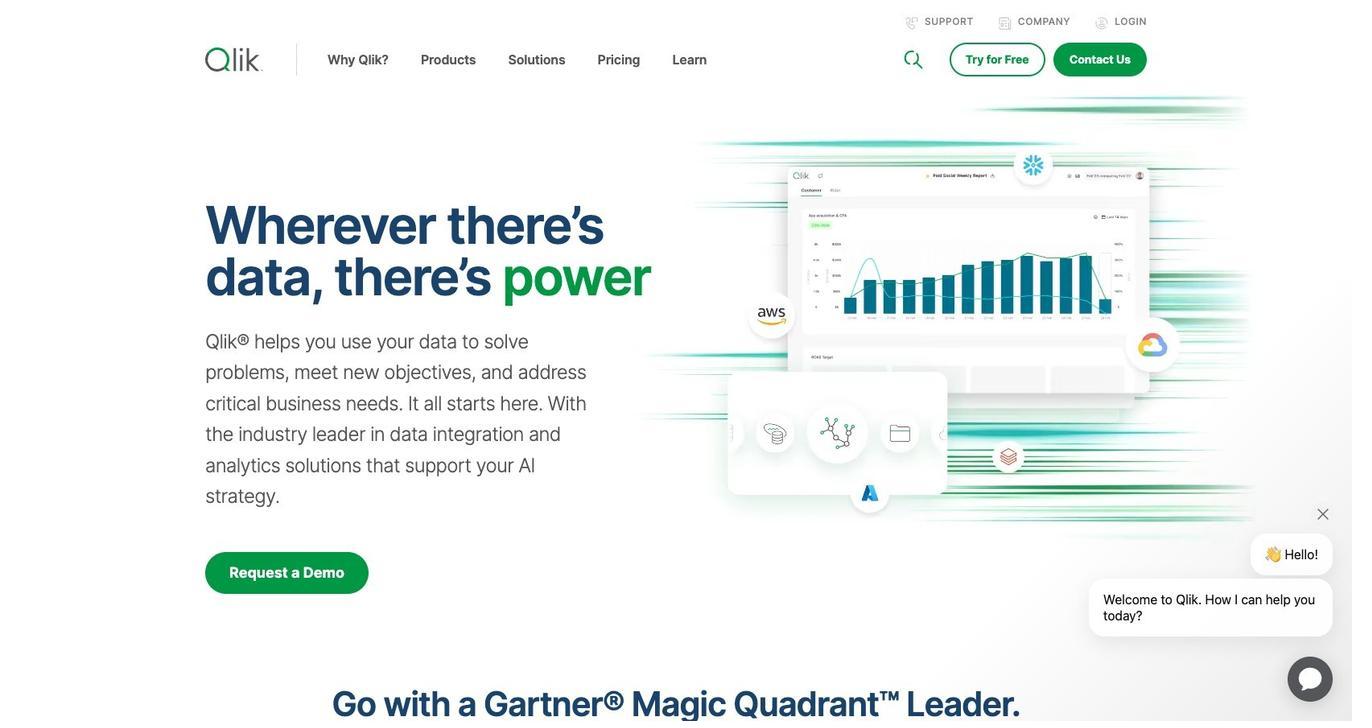 Task type: vqa. For each thing, say whether or not it's contained in the screenshot.
Company icon
yes



Task type: describe. For each thing, give the bounding box(es) containing it.
login image
[[1096, 17, 1109, 30]]

company image
[[999, 17, 1012, 30]]



Task type: locate. For each thing, give the bounding box(es) containing it.
qlik image
[[205, 47, 263, 72]]

support image
[[906, 17, 918, 30]]

application
[[1269, 638, 1352, 721]]



